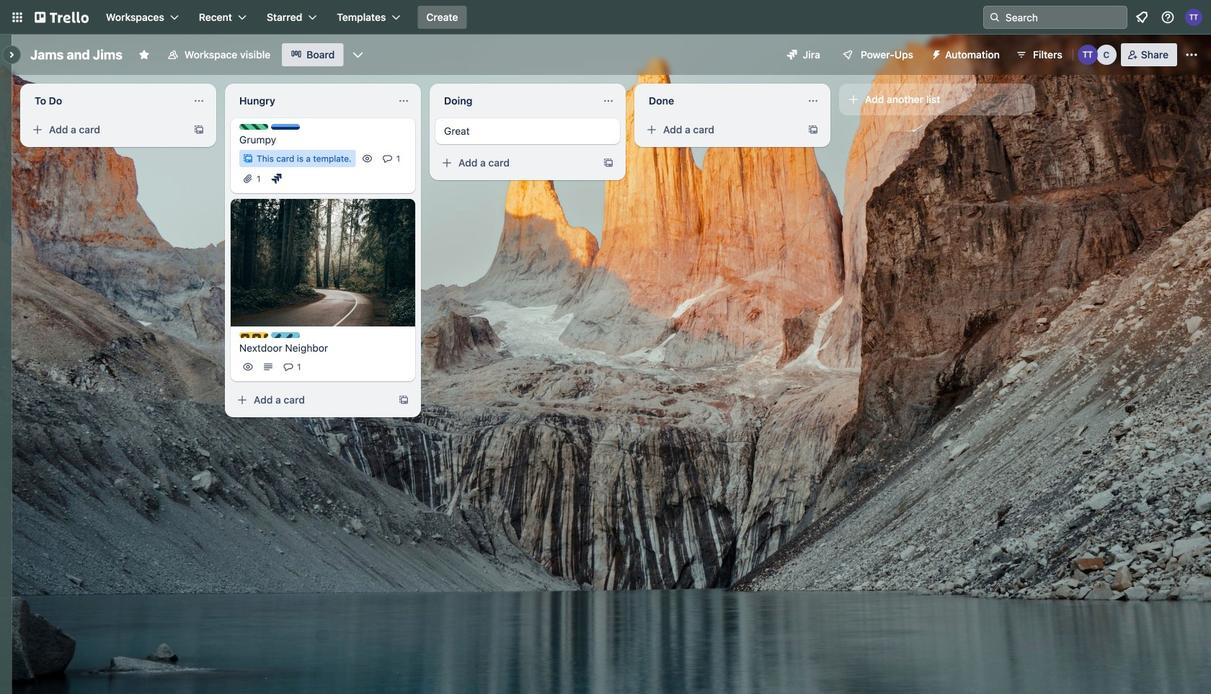 Task type: describe. For each thing, give the bounding box(es) containing it.
0 vertical spatial create from template… image
[[603, 157, 614, 169]]

chestercheeetah (chestercheeetah) image
[[1096, 45, 1117, 65]]

open information menu image
[[1161, 10, 1175, 25]]

jira icon image
[[787, 50, 797, 60]]

show menu image
[[1184, 48, 1199, 62]]

color: yellow, title: none image
[[239, 332, 268, 338]]

back to home image
[[35, 6, 89, 29]]

color: blue, title: none image
[[271, 124, 300, 130]]

primary element
[[0, 0, 1211, 35]]

2 create from template… image from the left
[[807, 124, 819, 136]]

1 create from template… image from the left
[[193, 124, 205, 136]]

color: green, title: none image
[[239, 124, 268, 130]]



Task type: locate. For each thing, give the bounding box(es) containing it.
terry turtle (terryturtle) image
[[1185, 9, 1202, 26], [1078, 45, 1098, 65]]

1 horizontal spatial terry turtle (terryturtle) image
[[1185, 9, 1202, 26]]

0 vertical spatial sm image
[[925, 43, 945, 63]]

Board name text field
[[23, 43, 130, 66]]

0 horizontal spatial terry turtle (terryturtle) image
[[1078, 45, 1098, 65]]

0 horizontal spatial sm image
[[269, 172, 284, 186]]

terry turtle (terryturtle) image right the open information menu image
[[1185, 9, 1202, 26]]

Search field
[[983, 6, 1128, 29]]

0 notifications image
[[1133, 9, 1151, 26]]

1 horizontal spatial create from template… image
[[603, 157, 614, 169]]

color: sky, title: "flying cars" element
[[271, 332, 300, 338]]

create from template… image
[[193, 124, 205, 136], [807, 124, 819, 136]]

1 horizontal spatial sm image
[[925, 43, 945, 63]]

1 vertical spatial terry turtle (terryturtle) image
[[1078, 45, 1098, 65]]

0 horizontal spatial create from template… image
[[193, 124, 205, 136]]

None text field
[[26, 89, 187, 112]]

0 horizontal spatial create from template… image
[[398, 394, 409, 406]]

1 vertical spatial sm image
[[269, 172, 284, 186]]

create from template… image
[[603, 157, 614, 169], [398, 394, 409, 406]]

terry turtle (terryturtle) image inside primary element
[[1185, 9, 1202, 26]]

terry turtle (terryturtle) image down search field
[[1078, 45, 1098, 65]]

1 horizontal spatial create from template… image
[[807, 124, 819, 136]]

search image
[[989, 12, 1001, 23]]

None text field
[[231, 89, 392, 112], [435, 89, 597, 112], [640, 89, 802, 112], [231, 89, 392, 112], [435, 89, 597, 112], [640, 89, 802, 112]]

0 vertical spatial terry turtle (terryturtle) image
[[1185, 9, 1202, 26]]

sm image
[[925, 43, 945, 63], [269, 172, 284, 186]]

customize views image
[[351, 48, 365, 62]]

star or unstar board image
[[138, 49, 150, 61]]

1 vertical spatial create from template… image
[[398, 394, 409, 406]]



Task type: vqa. For each thing, say whether or not it's contained in the screenshot.
BOARDS Link
no



